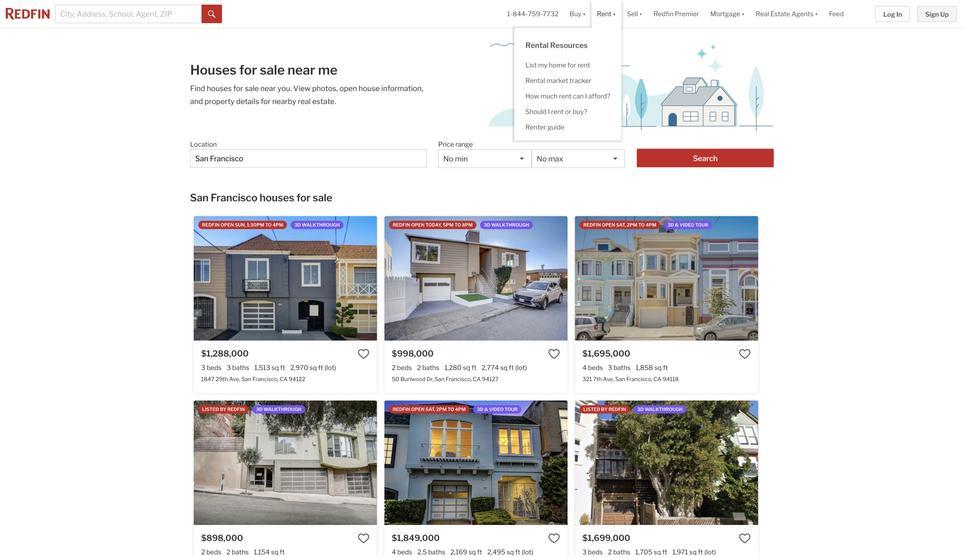 Task type: locate. For each thing, give the bounding box(es) containing it.
listed by redfin down 7th
[[583, 407, 626, 412]]

0 horizontal spatial &
[[484, 407, 488, 412]]

▾ for mortgage ▾
[[742, 10, 745, 18]]

1 sq from the left
[[272, 364, 279, 372]]

houses up the 1:30pm
[[260, 191, 294, 204]]

(lot) right 2,774
[[515, 364, 527, 372]]

1 (lot) from the left
[[325, 364, 336, 372]]

1 horizontal spatial near
[[287, 62, 315, 78]]

0 vertical spatial houses
[[207, 84, 232, 93]]

1 horizontal spatial 3 baths
[[608, 364, 631, 372]]

(lot) for $1,288,000
[[325, 364, 336, 372]]

walkthrough for $1,288,000
[[302, 222, 340, 228]]

video for $1,695,000
[[680, 222, 694, 228]]

me
[[318, 62, 337, 78]]

favorite button checkbox for $1,695,000
[[739, 348, 751, 360]]

4pm for $1,849,000
[[455, 407, 466, 412]]

redfin for $1,695,000
[[583, 222, 601, 228]]

2 photo of 1847 29th ave, san francisco, ca 94122 image from the left
[[377, 216, 560, 341]]

range
[[455, 140, 473, 148]]

photo of 50 burlwood dr, san francisco, ca 94127 image
[[384, 216, 568, 341], [567, 216, 751, 341]]

2 ca from the left
[[473, 376, 481, 383]]

1 ▾ from the left
[[583, 10, 586, 18]]

2 sq from the left
[[310, 364, 317, 372]]

san right dr,
[[435, 376, 445, 383]]

ft left 2,970
[[280, 364, 285, 372]]

baths up dr,
[[422, 364, 439, 372]]

0 horizontal spatial favorite button checkbox
[[548, 348, 560, 360]]

1 horizontal spatial houses
[[260, 191, 294, 204]]

rent ▾
[[597, 10, 616, 18]]

3d walkthrough for $1,699,000
[[637, 407, 683, 412]]

rental up my
[[525, 41, 549, 50]]

open for $1,288,000
[[221, 222, 234, 228]]

sq right 2,970
[[310, 364, 317, 372]]

photo of 238 olive st #202, san francisco, ca 94109 image
[[194, 401, 377, 525], [377, 401, 560, 525]]

open for $1,695,000
[[602, 222, 615, 228]]

3 for $1,288,000
[[227, 364, 231, 372]]

▾
[[583, 10, 586, 18], [613, 10, 616, 18], [639, 10, 642, 18], [742, 10, 745, 18], [815, 10, 818, 18]]

2 (lot) from the left
[[515, 364, 527, 372]]

0 horizontal spatial (lot)
[[325, 364, 336, 372]]

ft up 94118
[[663, 364, 668, 372]]

sale up details
[[245, 84, 259, 93]]

to for $1,695,000
[[638, 222, 645, 228]]

1 horizontal spatial &
[[675, 222, 679, 228]]

mortgage
[[710, 10, 740, 18]]

guide
[[548, 123, 564, 131]]

no left min
[[443, 154, 453, 163]]

sat,
[[616, 222, 626, 228], [426, 407, 435, 412]]

buy
[[570, 10, 581, 18]]

beds
[[207, 364, 222, 372], [397, 364, 412, 372], [588, 364, 603, 372]]

0 horizontal spatial 3d & video tour
[[477, 407, 518, 412]]

1 3 baths from the left
[[227, 364, 249, 372]]

3 beds from the left
[[588, 364, 603, 372]]

for
[[568, 61, 576, 69], [239, 62, 257, 78], [233, 84, 243, 93], [261, 97, 271, 106], [297, 191, 311, 204]]

3d for $898,000
[[256, 407, 263, 412]]

by
[[220, 407, 226, 412], [601, 407, 608, 412]]

sale down city, address, school, agent, zip search box
[[313, 191, 332, 204]]

0 horizontal spatial ave,
[[229, 376, 240, 383]]

1 horizontal spatial 4pm
[[455, 407, 466, 412]]

ave, right 29th
[[229, 376, 240, 383]]

2 francisco, from the left
[[446, 376, 472, 383]]

video
[[680, 222, 694, 228], [489, 407, 504, 412]]

for up details
[[233, 84, 243, 93]]

3 baths up 1847 29th ave, san francisco, ca 94122
[[227, 364, 249, 372]]

favorite button image for $998,000
[[548, 348, 560, 360]]

8pm
[[462, 222, 473, 228]]

1 horizontal spatial 3
[[227, 364, 231, 372]]

1 vertical spatial rental
[[525, 77, 545, 85]]

3 up 29th
[[227, 364, 231, 372]]

favorite button checkbox for $1,849,000
[[548, 533, 560, 545]]

1 vertical spatial near
[[260, 84, 276, 93]]

real
[[298, 97, 311, 106]]

1 horizontal spatial ca
[[473, 376, 481, 383]]

2 up 50
[[392, 364, 396, 372]]

& for $1,849,000
[[484, 407, 488, 412]]

favorite button checkbox for $1,288,000
[[357, 348, 370, 360]]

ave, for $1,695,000
[[603, 376, 614, 383]]

(lot) right 2,970
[[325, 364, 336, 372]]

▾ for buy ▾
[[583, 10, 586, 18]]

0 vertical spatial rental
[[525, 41, 549, 50]]

5 sq from the left
[[654, 364, 662, 372]]

i right should
[[548, 108, 550, 116]]

san for $1,695,000
[[615, 376, 625, 383]]

beds right 4
[[588, 364, 603, 372]]

francisco, down 1,280 sq ft
[[446, 376, 472, 383]]

1 ave, from the left
[[229, 376, 240, 383]]

3 baths from the left
[[614, 364, 631, 372]]

listed by redfin for $1,699,000
[[583, 407, 626, 412]]

tour
[[695, 222, 708, 228], [505, 407, 518, 412]]

3 up 1847
[[201, 364, 205, 372]]

sat, for $1,695,000
[[616, 222, 626, 228]]

1 horizontal spatial sat,
[[616, 222, 626, 228]]

1 horizontal spatial redfin open sat, 2pm to 4pm
[[583, 222, 656, 228]]

2pm
[[627, 222, 637, 228], [436, 407, 447, 412]]

$1,699,000
[[582, 533, 630, 543]]

listed down 321
[[583, 407, 600, 412]]

baths
[[232, 364, 249, 372], [422, 364, 439, 372], [614, 364, 631, 372]]

3 baths for $1,695,000
[[608, 364, 631, 372]]

sale up you.
[[260, 62, 285, 78]]

no for no max
[[537, 154, 547, 163]]

1 horizontal spatial (lot)
[[515, 364, 527, 372]]

0 horizontal spatial 2pm
[[436, 407, 447, 412]]

City, Address, School, Agent, ZIP search field
[[55, 5, 202, 23]]

tour for $1,695,000
[[695, 222, 708, 228]]

0 vertical spatial favorite button checkbox
[[548, 348, 560, 360]]

0 horizontal spatial 3
[[201, 364, 205, 372]]

2 beds from the left
[[397, 364, 412, 372]]

▾ right sell
[[639, 10, 642, 18]]

2 horizontal spatial baths
[[614, 364, 631, 372]]

1 vertical spatial sat,
[[426, 407, 435, 412]]

no min
[[443, 154, 468, 163]]

burlwood
[[400, 376, 425, 383]]

0 horizontal spatial francisco,
[[252, 376, 279, 383]]

favorite button checkbox
[[548, 348, 560, 360], [739, 533, 751, 545]]

redfin for $998,000
[[393, 222, 410, 228]]

1,513 sq ft
[[254, 364, 285, 372]]

3d walkthrough
[[294, 222, 340, 228], [484, 222, 529, 228], [256, 407, 301, 412], [637, 407, 683, 412]]

rent left can
[[559, 92, 571, 100]]

1 horizontal spatial beds
[[397, 364, 412, 372]]

2 2 from the left
[[417, 364, 421, 372]]

1,280 sq ft
[[444, 364, 477, 372]]

baths for $1,695,000
[[614, 364, 631, 372]]

1 horizontal spatial 3d & video tour
[[667, 222, 708, 228]]

rent ▾ button
[[597, 0, 616, 28]]

no left max
[[537, 154, 547, 163]]

sq for $1,695,000
[[654, 364, 662, 372]]

1 vertical spatial rent
[[559, 92, 571, 100]]

walkthrough for $1,699,000
[[645, 407, 683, 412]]

2 photo of 50 burlwood dr, san francisco, ca 94127 image from the left
[[567, 216, 751, 341]]

321 7th ave, san francisco, ca 94118
[[582, 376, 679, 383]]

francisco, down 1,858
[[626, 376, 652, 383]]

rent up tracker
[[578, 61, 590, 69]]

search
[[693, 154, 718, 163]]

and
[[190, 97, 203, 106]]

3 ca from the left
[[654, 376, 661, 383]]

0 horizontal spatial listed by redfin
[[202, 407, 245, 412]]

0 vertical spatial sat,
[[616, 222, 626, 228]]

3 ft from the left
[[472, 364, 477, 372]]

photo of 562 30th ave, san francisco, ca 94121 image
[[384, 401, 568, 525], [567, 401, 751, 525]]

ft right 2,774
[[509, 364, 514, 372]]

baths up 1847 29th ave, san francisco, ca 94122
[[232, 364, 249, 372]]

ft for $1,288,000
[[280, 364, 285, 372]]

1 horizontal spatial baths
[[422, 364, 439, 372]]

francisco, for $1,288,000
[[252, 376, 279, 383]]

0 vertical spatial near
[[287, 62, 315, 78]]

0 horizontal spatial no
[[443, 154, 453, 163]]

3d walkthrough for $898,000
[[256, 407, 301, 412]]

francisco, down 1,513
[[252, 376, 279, 383]]

1 rental from the top
[[525, 41, 549, 50]]

1 2 from the left
[[392, 364, 396, 372]]

sell
[[627, 10, 638, 18]]

favorite button image
[[357, 348, 370, 360], [548, 348, 560, 360], [739, 348, 751, 360], [357, 533, 370, 545], [548, 533, 560, 545], [739, 533, 751, 545]]

1-
[[507, 10, 513, 18]]

2 horizontal spatial francisco,
[[626, 376, 652, 383]]

2 beds
[[392, 364, 412, 372]]

redfin open sat, 2pm to 4pm for $1,849,000
[[393, 407, 466, 412]]

0 horizontal spatial by
[[220, 407, 226, 412]]

▾ right rent
[[613, 10, 616, 18]]

sq right 2,774
[[500, 364, 507, 372]]

1 francisco, from the left
[[252, 376, 279, 383]]

real estate agents ▾
[[756, 10, 818, 18]]

1 horizontal spatial listed
[[583, 407, 600, 412]]

1847 29th ave, san francisco, ca 94122
[[201, 376, 305, 383]]

3 francisco, from the left
[[626, 376, 652, 383]]

2 rental from the top
[[525, 77, 545, 85]]

ca for $1,695,000
[[654, 376, 661, 383]]

▾ right agents
[[815, 10, 818, 18]]

sq right 1,858
[[654, 364, 662, 372]]

rental
[[525, 41, 549, 50], [525, 77, 545, 85]]

2 horizontal spatial beds
[[588, 364, 603, 372]]

location
[[190, 140, 217, 148]]

(lot)
[[325, 364, 336, 372], [515, 364, 527, 372]]

0 horizontal spatial 2
[[392, 364, 396, 372]]

50
[[392, 376, 399, 383]]

much
[[541, 92, 558, 100]]

2 by from the left
[[601, 407, 608, 412]]

near
[[287, 62, 315, 78], [260, 84, 276, 93]]

4pm
[[273, 222, 283, 228], [646, 222, 656, 228], [455, 407, 466, 412]]

francisco,
[[252, 376, 279, 383], [446, 376, 472, 383], [626, 376, 652, 383]]

3 sq from the left
[[463, 364, 470, 372]]

2 photo of 3028 market st, san francisco, ca 94114 image from the left
[[758, 401, 941, 525]]

baths for $1,288,000
[[232, 364, 249, 372]]

renter guide
[[525, 123, 564, 131]]

rental up how
[[525, 77, 545, 85]]

1 vertical spatial favorite button checkbox
[[739, 533, 751, 545]]

favorite button image for $1,288,000
[[357, 348, 370, 360]]

for up find houses for sale near you.
[[239, 62, 257, 78]]

baths for $998,000
[[422, 364, 439, 372]]

mortgage ▾ button
[[710, 0, 745, 28]]

3 ▾ from the left
[[639, 10, 642, 18]]

beds up "burlwood" at the bottom
[[397, 364, 412, 372]]

2 photo of 321 7th ave, san francisco, ca 94118 image from the left
[[758, 216, 941, 341]]

my
[[538, 61, 547, 69]]

ca left the "94122"
[[280, 376, 288, 383]]

0 vertical spatial 3d & video tour
[[667, 222, 708, 228]]

listed for $898,000
[[202, 407, 219, 412]]

3 down $1,695,000
[[608, 364, 612, 372]]

1-844-759-7732 link
[[507, 10, 559, 18]]

1 listed by redfin from the left
[[202, 407, 245, 412]]

3d for $1,849,000
[[477, 407, 483, 412]]

94127
[[482, 376, 498, 383]]

can
[[573, 92, 584, 100]]

$998,000
[[392, 349, 434, 359]]

1 beds from the left
[[207, 364, 222, 372]]

sq right 1,280
[[463, 364, 470, 372]]

mortgage ▾
[[710, 10, 745, 18]]

1 vertical spatial redfin open sat, 2pm to 4pm
[[393, 407, 466, 412]]

2 ▾ from the left
[[613, 10, 616, 18]]

&
[[675, 222, 679, 228], [484, 407, 488, 412]]

ft right 2,970
[[318, 364, 323, 372]]

baths up 321 7th ave, san francisco, ca 94118 on the bottom
[[614, 364, 631, 372]]

favorite button checkbox for $1,699,000
[[739, 533, 751, 545]]

1 no from the left
[[443, 154, 453, 163]]

rent left or
[[551, 108, 564, 116]]

san left the francisco
[[190, 191, 209, 204]]

1 vertical spatial sale
[[245, 84, 259, 93]]

walkthrough for $998,000
[[491, 222, 529, 228]]

7th
[[593, 376, 602, 383]]

1 listed from the left
[[202, 407, 219, 412]]

sq right 1,513
[[272, 364, 279, 372]]

2 baths from the left
[[422, 364, 439, 372]]

0 horizontal spatial sat,
[[426, 407, 435, 412]]

beds for $1,695,000
[[588, 364, 603, 372]]

san right 29th
[[241, 376, 251, 383]]

1 horizontal spatial by
[[601, 407, 608, 412]]

san right 7th
[[615, 376, 625, 383]]

to for $998,000
[[455, 222, 461, 228]]

1 horizontal spatial i
[[585, 92, 587, 100]]

ca
[[280, 376, 288, 383], [473, 376, 481, 383], [654, 376, 661, 383]]

0 horizontal spatial video
[[489, 407, 504, 412]]

0 horizontal spatial listed
[[202, 407, 219, 412]]

1 vertical spatial video
[[489, 407, 504, 412]]

0 horizontal spatial baths
[[232, 364, 249, 372]]

0 vertical spatial sale
[[260, 62, 285, 78]]

2 ave, from the left
[[603, 376, 614, 383]]

2 ft from the left
[[318, 364, 323, 372]]

open
[[221, 222, 234, 228], [411, 222, 425, 228], [602, 222, 615, 228], [411, 407, 425, 412]]

ca left the '94127'
[[473, 376, 481, 383]]

near left you.
[[260, 84, 276, 93]]

favorite button checkbox
[[357, 348, 370, 360], [739, 348, 751, 360], [357, 533, 370, 545], [548, 533, 560, 545]]

29th
[[216, 376, 228, 383]]

1:30pm
[[247, 222, 264, 228]]

ft for $1,695,000
[[663, 364, 668, 372]]

ave, right 7th
[[603, 376, 614, 383]]

1 horizontal spatial 2
[[417, 364, 421, 372]]

should i rent or buy?
[[525, 108, 587, 116]]

sign up
[[925, 10, 949, 18]]

feed button
[[823, 0, 868, 28]]

0 horizontal spatial ca
[[280, 376, 288, 383]]

1 horizontal spatial ave,
[[603, 376, 614, 383]]

$1,695,000
[[582, 349, 630, 359]]

2 3 baths from the left
[[608, 364, 631, 372]]

real estate agents ▾ button
[[750, 0, 823, 28]]

1 horizontal spatial francisco,
[[446, 376, 472, 383]]

▾ right mortgage
[[742, 10, 745, 18]]

1 vertical spatial 3d & video tour
[[477, 407, 518, 412]]

to for $1,849,000
[[448, 407, 454, 412]]

redfin
[[202, 222, 220, 228], [393, 222, 410, 228], [583, 222, 601, 228], [227, 407, 245, 412], [393, 407, 410, 412], [609, 407, 626, 412]]

rental resources dialog
[[514, 28, 621, 141]]

listed by redfin down 29th
[[202, 407, 245, 412]]

0 vertical spatial video
[[680, 222, 694, 228]]

1 vertical spatial i
[[548, 108, 550, 116]]

2 listed from the left
[[583, 407, 600, 412]]

2 horizontal spatial 4pm
[[646, 222, 656, 228]]

for right details
[[261, 97, 271, 106]]

City, Address, School, Agent, ZIP search field
[[190, 149, 427, 168]]

listed for $1,699,000
[[583, 407, 600, 412]]

beds for $1,288,000
[[207, 364, 222, 372]]

redfin open sat, 2pm to 4pm
[[583, 222, 656, 228], [393, 407, 466, 412]]

1 photo of 238 olive st #202, san francisco, ca 94109 image from the left
[[194, 401, 377, 525]]

4 ▾ from the left
[[742, 10, 745, 18]]

redfin premier button
[[648, 0, 705, 28]]

0 vertical spatial tour
[[695, 222, 708, 228]]

1 horizontal spatial tour
[[695, 222, 708, 228]]

estate.
[[312, 97, 336, 106]]

0 horizontal spatial near
[[260, 84, 276, 93]]

2 listed by redfin from the left
[[583, 407, 626, 412]]

1 horizontal spatial favorite button checkbox
[[739, 533, 751, 545]]

by for $898,000
[[220, 407, 226, 412]]

1 horizontal spatial listed by redfin
[[583, 407, 626, 412]]

1 vertical spatial 2pm
[[436, 407, 447, 412]]

5 ▾ from the left
[[815, 10, 818, 18]]

walkthrough
[[302, 222, 340, 228], [491, 222, 529, 228], [263, 407, 301, 412], [645, 407, 683, 412]]

2 horizontal spatial sale
[[313, 191, 332, 204]]

ft left 2,774
[[472, 364, 477, 372]]

1 horizontal spatial video
[[680, 222, 694, 228]]

houses up property
[[207, 84, 232, 93]]

sq
[[272, 364, 279, 372], [310, 364, 317, 372], [463, 364, 470, 372], [500, 364, 507, 372], [654, 364, 662, 372]]

1 photo of 3028 market st, san francisco, ca 94114 image from the left
[[575, 401, 758, 525]]

0 horizontal spatial i
[[548, 108, 550, 116]]

1,858 sq ft
[[636, 364, 668, 372]]

3 baths for $1,288,000
[[227, 364, 249, 372]]

1 vertical spatial houses
[[260, 191, 294, 204]]

1 vertical spatial &
[[484, 407, 488, 412]]

rent
[[578, 61, 590, 69], [559, 92, 571, 100], [551, 108, 564, 116]]

listed down 1847
[[202, 407, 219, 412]]

i
[[585, 92, 587, 100], [548, 108, 550, 116]]

0 horizontal spatial 3 baths
[[227, 364, 249, 372]]

near up view
[[287, 62, 315, 78]]

2 vertical spatial rent
[[551, 108, 564, 116]]

1 by from the left
[[220, 407, 226, 412]]

3d & video tour for $1,849,000
[[477, 407, 518, 412]]

san
[[190, 191, 209, 204], [241, 376, 251, 383], [435, 376, 445, 383], [615, 376, 625, 383]]

by down 7th
[[601, 407, 608, 412]]

1 ca from the left
[[280, 376, 288, 383]]

1 horizontal spatial no
[[537, 154, 547, 163]]

1 vertical spatial tour
[[505, 407, 518, 412]]

0 vertical spatial rent
[[578, 61, 590, 69]]

▾ for rent ▾
[[613, 10, 616, 18]]

2 horizontal spatial 3
[[608, 364, 612, 372]]

0 vertical spatial &
[[675, 222, 679, 228]]

by down 29th
[[220, 407, 226, 412]]

photo of 1847 29th ave, san francisco, ca 94122 image
[[194, 216, 377, 341], [377, 216, 560, 341]]

1 baths from the left
[[232, 364, 249, 372]]

photo of 321 7th ave, san francisco, ca 94118 image
[[575, 216, 758, 341], [758, 216, 941, 341]]

photo of 3028 market st, san francisco, ca 94114 image
[[575, 401, 758, 525], [758, 401, 941, 525]]

sq for $1,288,000
[[272, 364, 279, 372]]

3 3 from the left
[[608, 364, 612, 372]]

2pm for $1,849,000
[[436, 407, 447, 412]]

2 up "burlwood" at the bottom
[[417, 364, 421, 372]]

2 baths
[[417, 364, 439, 372]]

2,970
[[290, 364, 308, 372]]

▾ right buy
[[583, 10, 586, 18]]

1 photo of 1847 29th ave, san francisco, ca 94122 image from the left
[[194, 216, 377, 341]]

1 horizontal spatial 2pm
[[627, 222, 637, 228]]

log
[[883, 10, 895, 18]]

beds up 1847
[[207, 364, 222, 372]]

0 horizontal spatial redfin open sat, 2pm to 4pm
[[393, 407, 466, 412]]

ca down 1,858 sq ft
[[654, 376, 661, 383]]

open for $998,000
[[411, 222, 425, 228]]

house
[[359, 84, 380, 93]]

2 3 from the left
[[227, 364, 231, 372]]

0 vertical spatial redfin open sat, 2pm to 4pm
[[583, 222, 656, 228]]

0 vertical spatial 2pm
[[627, 222, 637, 228]]

1 ft from the left
[[280, 364, 285, 372]]

0 horizontal spatial tour
[[505, 407, 518, 412]]

3 baths up 321 7th ave, san francisco, ca 94118 on the bottom
[[608, 364, 631, 372]]

log in button
[[875, 6, 910, 22]]

5 ft from the left
[[663, 364, 668, 372]]

0 horizontal spatial 4pm
[[273, 222, 283, 228]]

for right home
[[568, 61, 576, 69]]

i right can
[[585, 92, 587, 100]]

2 horizontal spatial ca
[[654, 376, 661, 383]]

0 horizontal spatial beds
[[207, 364, 222, 372]]

2 no from the left
[[537, 154, 547, 163]]

real estate agents ▾ link
[[756, 0, 818, 28]]



Task type: describe. For each thing, give the bounding box(es) containing it.
favorite button image for $1,849,000
[[548, 533, 560, 545]]

sat, for $1,849,000
[[426, 407, 435, 412]]

premier
[[675, 10, 699, 18]]

3d walkthrough for $998,000
[[484, 222, 529, 228]]

4pm for $1,288,000
[[273, 222, 283, 228]]

afford?
[[588, 92, 610, 100]]

sell ▾
[[627, 10, 642, 18]]

today,
[[426, 222, 442, 228]]

1 horizontal spatial sale
[[260, 62, 285, 78]]

redfin for $1,288,000
[[202, 222, 220, 228]]

1,858
[[636, 364, 653, 372]]

renter
[[525, 123, 546, 131]]

redfin for $1,849,000
[[393, 407, 410, 412]]

francisco, for $998,000
[[446, 376, 472, 383]]

0 horizontal spatial houses
[[207, 84, 232, 93]]

list
[[525, 61, 537, 69]]

4 ft from the left
[[509, 364, 514, 372]]

sq for $998,000
[[463, 364, 470, 372]]

3 for $1,695,000
[[608, 364, 612, 372]]

find houses for sale near you.
[[190, 84, 293, 93]]

redfin open sun, 1:30pm to 4pm
[[202, 222, 283, 228]]

sell ▾ button
[[627, 0, 642, 28]]

1 3 from the left
[[201, 364, 205, 372]]

rental market tracker
[[525, 77, 591, 85]]

rental resources
[[525, 41, 588, 50]]

renter guide link
[[514, 120, 621, 135]]

& for $1,695,000
[[675, 222, 679, 228]]

1 photo of 321 7th ave, san francisco, ca 94118 image from the left
[[575, 216, 758, 341]]

4
[[582, 364, 587, 372]]

3d for $1,288,000
[[294, 222, 301, 228]]

0 vertical spatial i
[[585, 92, 587, 100]]

estate
[[770, 10, 790, 18]]

redfin
[[654, 10, 673, 18]]

francisco, for $1,695,000
[[626, 376, 652, 383]]

property
[[205, 97, 235, 106]]

$898,000
[[201, 533, 243, 543]]

beds for $998,000
[[397, 364, 412, 372]]

listed by redfin for $898,000
[[202, 407, 245, 412]]

view photos, open house information, and property details for nearby real estate.
[[190, 84, 423, 106]]

favorite button image for $1,695,000
[[739, 348, 751, 360]]

how much rent can i afford?
[[525, 92, 610, 100]]

home
[[549, 61, 566, 69]]

nearby
[[272, 97, 296, 106]]

buy?
[[573, 108, 587, 116]]

should i rent or buy? link
[[514, 104, 621, 120]]

ave, for $1,288,000
[[229, 376, 240, 383]]

no max
[[537, 154, 563, 163]]

market
[[547, 77, 568, 85]]

min
[[455, 154, 468, 163]]

94118
[[663, 376, 679, 383]]

3d for $998,000
[[484, 222, 490, 228]]

tracker
[[570, 77, 591, 85]]

feed
[[829, 10, 844, 18]]

2 photo of 238 olive st #202, san francisco, ca 94109 image from the left
[[377, 401, 560, 525]]

for inside view photos, open house information, and property details for nearby real estate.
[[261, 97, 271, 106]]

2pm for $1,695,000
[[627, 222, 637, 228]]

how
[[525, 92, 539, 100]]

how much rent can i afford? link
[[514, 89, 621, 104]]

find
[[190, 84, 205, 93]]

0 horizontal spatial sale
[[245, 84, 259, 93]]

for inside rental resources dialog
[[568, 61, 576, 69]]

resources
[[550, 41, 588, 50]]

2 for 2 baths
[[417, 364, 421, 372]]

rental for rental market tracker
[[525, 77, 545, 85]]

information,
[[381, 84, 423, 93]]

rent for or
[[551, 108, 564, 116]]

ft for $998,000
[[472, 364, 477, 372]]

2 for 2 beds
[[392, 364, 396, 372]]

rent for can
[[559, 92, 571, 100]]

3d & video tour for $1,695,000
[[667, 222, 708, 228]]

to for $1,288,000
[[265, 222, 272, 228]]

3d for $1,699,000
[[637, 407, 644, 412]]

ca for $998,000
[[473, 376, 481, 383]]

favorite button checkbox for $898,000
[[357, 533, 370, 545]]

1 photo of 562 30th ave, san francisco, ca 94121 image from the left
[[384, 401, 568, 525]]

open for $1,849,000
[[411, 407, 425, 412]]

sign
[[925, 10, 939, 18]]

by for $1,699,000
[[601, 407, 608, 412]]

submit search image
[[208, 11, 216, 18]]

max
[[548, 154, 563, 163]]

4pm for $1,695,000
[[646, 222, 656, 228]]

favorite button image for $1,699,000
[[739, 533, 751, 545]]

walkthrough for $898,000
[[263, 407, 301, 412]]

houses for sale near me
[[190, 62, 337, 78]]

3d walkthrough for $1,288,000
[[294, 222, 340, 228]]

2,774 sq ft (lot)
[[482, 364, 527, 372]]

2 vertical spatial sale
[[313, 191, 332, 204]]

favorite button checkbox for $998,000
[[548, 348, 560, 360]]

$1,849,000
[[392, 533, 440, 543]]

▾ for sell ▾
[[639, 10, 642, 18]]

759-
[[528, 10, 543, 18]]

details
[[236, 97, 259, 106]]

up
[[940, 10, 949, 18]]

(lot) for $998,000
[[515, 364, 527, 372]]

list my home for rent
[[525, 61, 590, 69]]

or
[[565, 108, 571, 116]]

for down city, address, school, agent, zip search box
[[297, 191, 311, 204]]

buy ▾ button
[[564, 0, 591, 28]]

dr,
[[427, 376, 433, 383]]

san for $998,000
[[435, 376, 445, 383]]

open
[[339, 84, 357, 93]]

sell ▾ button
[[621, 0, 648, 28]]

ca for $1,288,000
[[280, 376, 288, 383]]

321
[[582, 376, 592, 383]]

3 beds
[[201, 364, 222, 372]]

san for $1,288,000
[[241, 376, 251, 383]]

1 photo of 50 burlwood dr, san francisco, ca 94127 image from the left
[[384, 216, 568, 341]]

agents
[[792, 10, 814, 18]]

log in
[[883, 10, 902, 18]]

2,774
[[482, 364, 499, 372]]

5pm
[[443, 222, 454, 228]]

$1,288,000
[[201, 349, 249, 359]]

real
[[756, 10, 769, 18]]

no for no min
[[443, 154, 453, 163]]

7732
[[543, 10, 559, 18]]

price
[[438, 140, 454, 148]]

redfin open today, 5pm to 8pm
[[393, 222, 473, 228]]

sign up button
[[917, 6, 957, 22]]

844-
[[513, 10, 528, 18]]

2 photo of 562 30th ave, san francisco, ca 94121 image from the left
[[567, 401, 751, 525]]

94122
[[289, 376, 305, 383]]

redfin open sat, 2pm to 4pm for $1,695,000
[[583, 222, 656, 228]]

rental market tracker link
[[514, 73, 621, 89]]

3d for $1,695,000
[[667, 222, 674, 228]]

video for $1,849,000
[[489, 407, 504, 412]]

2,970 sq ft (lot)
[[290, 364, 336, 372]]

view
[[293, 84, 311, 93]]

sun,
[[235, 222, 246, 228]]

tour for $1,849,000
[[505, 407, 518, 412]]

rent
[[597, 10, 611, 18]]

search button
[[637, 149, 774, 167]]

redfin premier
[[654, 10, 699, 18]]

4 sq from the left
[[500, 364, 507, 372]]

1,513
[[254, 364, 270, 372]]

rental for rental resources
[[525, 41, 549, 50]]

favorite button image for $898,000
[[357, 533, 370, 545]]



Task type: vqa. For each thing, say whether or not it's contained in the screenshot.
the left Center,
no



